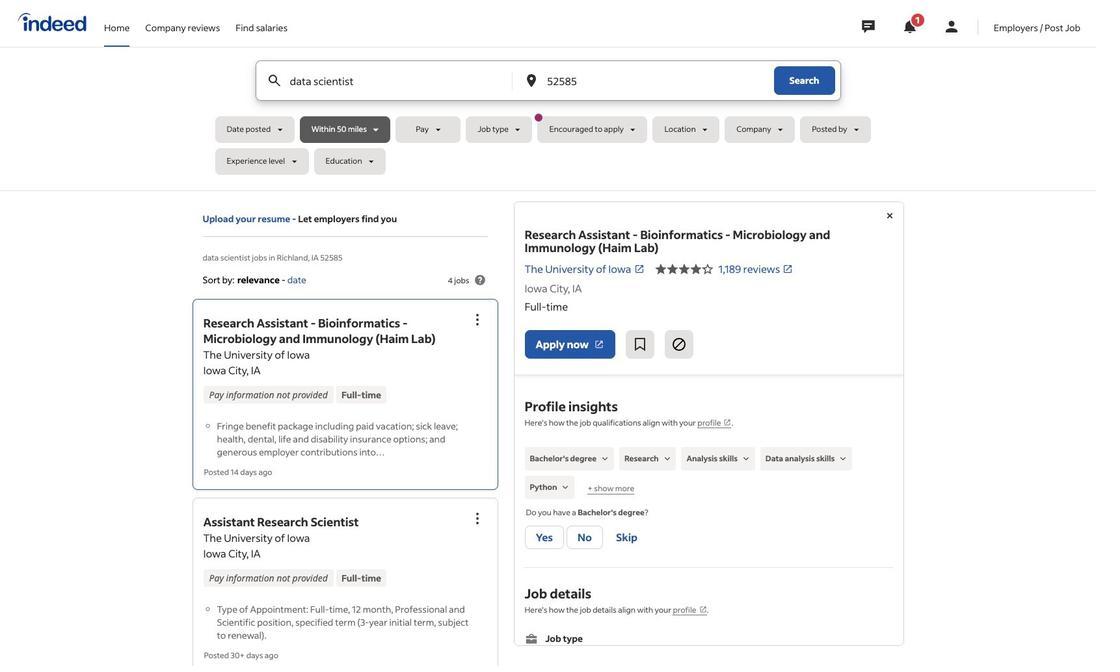 Task type: locate. For each thing, give the bounding box(es) containing it.
missing qualification image
[[599, 453, 611, 465], [661, 453, 673, 465], [740, 453, 752, 465], [560, 482, 571, 494]]

apply now (opens in a new tab) image
[[594, 340, 604, 350]]

None search field
[[215, 61, 881, 180]]

4.1 out of 5 stars image
[[655, 262, 713, 277]]

help icon image
[[472, 273, 488, 288]]

messages unread count 0 image
[[860, 14, 877, 40]]

close job details image
[[882, 208, 897, 224]]

4.1 out of 5 stars. link to 1,189 reviews company ratings (opens in a new tab) image
[[783, 264, 793, 274]]

not interested image
[[671, 337, 687, 353]]

Edit location text field
[[545, 61, 748, 100]]

profile (opens in a new window) image
[[724, 419, 732, 427]]

save this job image
[[632, 337, 648, 353]]



Task type: vqa. For each thing, say whether or not it's contained in the screenshot.
the middle missing qualification image
yes



Task type: describe. For each thing, give the bounding box(es) containing it.
missing qualification image
[[838, 453, 849, 465]]

account image
[[944, 19, 959, 34]]

job preferences (opens in a new window) image
[[699, 606, 707, 614]]

search: Job title, keywords, or company text field
[[287, 61, 491, 100]]

the university of iowa (opens in a new tab) image
[[634, 264, 644, 274]]

job actions for assistant research scientist is collapsed image
[[469, 511, 485, 527]]

job actions for research assistant - bioinformatics - microbiology and immunology (haim lab) is collapsed image
[[469, 312, 485, 328]]



